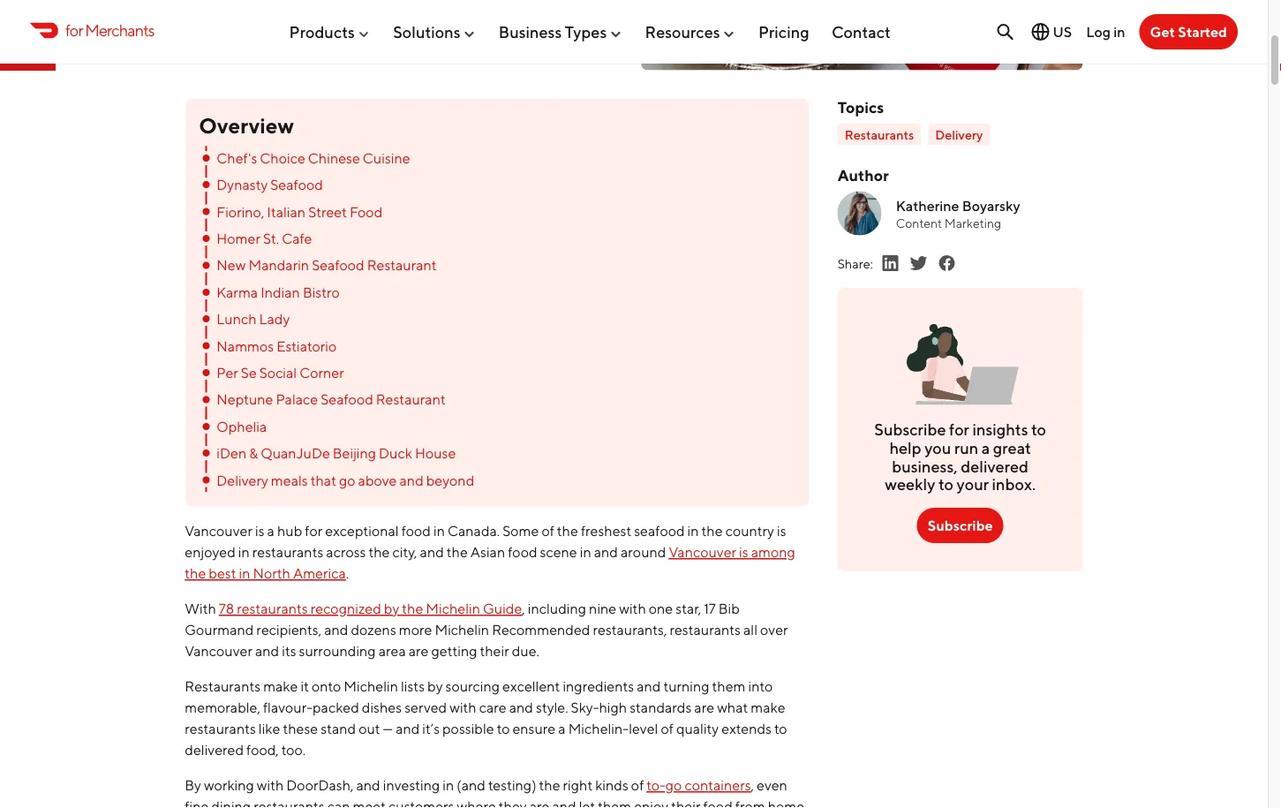 Task type: describe. For each thing, give the bounding box(es) containing it.
flavour-
[[263, 699, 313, 716]]

great
[[994, 438, 1032, 457]]

from
[[736, 798, 766, 808]]

food inside , even fine dining restaurants can meet customers where they are and let them enjoy their food from home
[[704, 798, 733, 808]]

, for 78 restaurants recognized by the michelin guide
[[522, 600, 525, 617]]

house
[[415, 445, 456, 462]]

and up surrounding
[[324, 621, 348, 638]]

seafood for mandarin
[[312, 257, 365, 274]]

is for among
[[740, 544, 749, 560]]

high
[[599, 699, 627, 716]]

beyond
[[427, 472, 475, 488]]

enjoy
[[635, 798, 669, 808]]

ophelia link
[[199, 415, 796, 438]]

subscribe for insights to help you run a great business, delivered weekly to your inbox.
[[875, 420, 1047, 494]]

pricing
[[759, 22, 810, 41]]

for inside subscribe for insights to help you run a great business, delivered weekly to your inbox.
[[950, 420, 970, 439]]

and right city, on the bottom left of the page
[[420, 544, 444, 560]]

a inside subscribe for insights to help you run a great business, delivered weekly to your inbox.
[[982, 438, 991, 457]]

go inside "link"
[[339, 472, 356, 488]]

best
[[209, 565, 236, 582]]

standards
[[630, 699, 692, 716]]

investing
[[383, 777, 440, 794]]

its
[[282, 643, 296, 659]]

globe line image
[[1031, 21, 1052, 42]]

&
[[249, 445, 258, 462]]

estiatorio
[[277, 337, 337, 354]]

us
[[1054, 23, 1073, 40]]

the inside vancouver is among the best in north america
[[185, 565, 206, 582]]

share:
[[838, 256, 874, 271]]

containers
[[685, 777, 751, 794]]

to-go containers link
[[647, 777, 751, 794]]

with inside 'restaurants make it onto michelin lists by sourcing excellent ingredients and turning them into memorable, flavour-packed dishes served with care and style. sky-high standards are what make restaurants like these stand out — and it's possible to ensure a michelin-level of quality extends to delivered food, too.'
[[450, 699, 477, 716]]

for merchants link
[[30, 18, 154, 42]]

michelin-
[[569, 720, 629, 737]]

doordash,
[[287, 777, 354, 794]]

types
[[565, 22, 607, 41]]

are inside the , including nine with one star, 17 bib gourmand recipients, and dozens more michelin recommended restaurants, restaurants all over vancouver and its surrounding area are getting their due.
[[409, 643, 429, 659]]

it
[[301, 678, 309, 695]]

1 vertical spatial food
[[508, 544, 538, 560]]

the down canada.
[[447, 544, 468, 560]]

mandarin
[[249, 257, 309, 274]]

possible
[[443, 720, 494, 737]]

content
[[896, 216, 943, 231]]

2 vertical spatial of
[[632, 777, 644, 794]]

are inside , even fine dining restaurants can meet customers where they are and let them enjoy their food from home
[[530, 798, 550, 808]]

karma
[[217, 284, 258, 300]]

around
[[621, 544, 666, 560]]

lunch lady
[[217, 311, 290, 327]]

them inside 'restaurants make it onto michelin lists by sourcing excellent ingredients and turning them into memorable, flavour-packed dishes served with care and style. sky-high standards are what make restaurants like these stand out — and it's possible to ensure a michelin-level of quality extends to delivered food, too.'
[[713, 678, 746, 695]]

for merchants
[[65, 21, 154, 40]]

gourmand
[[185, 621, 254, 638]]

ingredients
[[563, 678, 634, 695]]

0 horizontal spatial food
[[402, 522, 431, 539]]

across
[[326, 544, 366, 560]]

by
[[185, 777, 201, 794]]

into
[[749, 678, 773, 695]]

linkedin image
[[881, 253, 902, 274]]

in right seafood
[[688, 522, 699, 539]]

inbox.
[[993, 475, 1036, 494]]

1 horizontal spatial make
[[751, 699, 786, 716]]

asian
[[471, 544, 506, 560]]

restaurants inside 'restaurants make it onto michelin lists by sourcing excellent ingredients and turning them into memorable, flavour-packed dishes served with care and style. sky-high standards are what make restaurants like these stand out — and it's possible to ensure a michelin-level of quality extends to delivered food, too.'
[[185, 720, 256, 737]]

log in
[[1087, 23, 1126, 40]]

merchants
[[85, 21, 154, 40]]

of inside vancouver is a hub for exceptional food in canada. some of the freshest seafood in the country is enjoyed in restaurants across the city, and the asian food scene in and around
[[542, 522, 555, 539]]

0 vertical spatial by
[[384, 600, 400, 617]]

karma indian bistro link
[[199, 281, 796, 304]]

star,
[[676, 600, 702, 617]]

bistro
[[303, 284, 340, 300]]

restaurants up recipients,
[[237, 600, 308, 617]]

level
[[629, 720, 659, 737]]

restaurants link
[[838, 124, 922, 145]]

in right log
[[1114, 23, 1126, 40]]

due.
[[512, 643, 540, 659]]

st.
[[263, 230, 279, 247]]

, even fine dining restaurants can meet customers where they are and let them enjoy their food from home
[[185, 777, 808, 808]]

by working with doordash, and investing in (and testing) the right kinds of to-go containers
[[185, 777, 751, 794]]

2 horizontal spatial is
[[777, 522, 787, 539]]

solutions link
[[393, 15, 477, 48]]

to left "your"
[[939, 475, 954, 494]]

quanjude
[[261, 445, 330, 462]]

area
[[379, 643, 406, 659]]

vancouver is a hub for exceptional food in canada. some of the freshest seafood in the country is enjoyed in restaurants across the city, and the asian food scene in and around
[[185, 522, 787, 560]]

lady
[[259, 311, 290, 327]]

vancouver for among
[[669, 544, 737, 560]]

author
[[838, 166, 889, 185]]

0 vertical spatial michelin
[[426, 600, 481, 617]]

to right 'extends' at right
[[775, 720, 788, 737]]

duck
[[379, 445, 412, 462]]

a inside 'restaurants make it onto michelin lists by sourcing excellent ingredients and turning them into memorable, flavour-packed dishes served with care and style. sky-high standards are what make restaurants like these stand out — and it's possible to ensure a michelin-level of quality extends to delivered food, too.'
[[559, 720, 566, 737]]

vancouver is among the best in north america
[[185, 544, 796, 582]]

subscribe for subscribe for insights to help you run a great business, delivered weekly to your inbox.
[[875, 420, 947, 439]]

for inside vancouver is a hub for exceptional food in canada. some of the freshest seafood in the country is enjoyed in restaurants across the city, and the asian food scene in and around
[[305, 522, 323, 539]]

dynasty seafood link
[[199, 173, 796, 196]]

recognized
[[311, 600, 382, 617]]

new mandarin seafood restaurant
[[217, 257, 437, 274]]

neptune palace seafood restaurant
[[217, 391, 446, 408]]

packed
[[313, 699, 359, 716]]

a inside vancouver is a hub for exceptional food in canada. some of the freshest seafood in the country is enjoyed in restaurants across the city, and the asian food scene in and around
[[267, 522, 275, 539]]

and up standards
[[637, 678, 661, 695]]

cuisine
[[363, 149, 410, 166]]

sourcing
[[446, 678, 500, 695]]

meet
[[353, 798, 386, 808]]

karma indian bistro
[[217, 284, 340, 300]]

seafood for palace
[[321, 391, 374, 408]]

all
[[744, 621, 758, 638]]

and inside , even fine dining restaurants can meet customers where they are and let them enjoy their food from home
[[553, 798, 577, 808]]

overview element
[[185, 99, 810, 506]]

the left city, on the bottom left of the page
[[369, 544, 390, 560]]

with inside the , including nine with one star, 17 bib gourmand recipients, and dozens more michelin recommended restaurants, restaurants all over vancouver and its surrounding area are getting their due.
[[620, 600, 646, 617]]

iden & quanjude beijing duck house
[[217, 445, 456, 462]]

fine
[[185, 798, 209, 808]]

even
[[757, 777, 788, 794]]

in inside vancouver is among the best in north america
[[239, 565, 250, 582]]

boyarsky
[[963, 197, 1021, 214]]

vancouver inside the , including nine with one star, 17 bib gourmand recipients, and dozens more michelin recommended restaurants, restaurants all over vancouver and its surrounding area are getting their due.
[[185, 643, 253, 659]]

to-
[[647, 777, 666, 794]]

onto
[[312, 678, 341, 695]]

resources link
[[645, 15, 736, 48]]

0 horizontal spatial make
[[263, 678, 298, 695]]

overview
[[199, 113, 294, 138]]

with
[[185, 600, 216, 617]]

north
[[253, 565, 291, 582]]

and right —
[[396, 720, 420, 737]]

and inside "link"
[[400, 472, 424, 488]]

their inside the , including nine with one star, 17 bib gourmand recipients, and dozens more michelin recommended restaurants, restaurants all over vancouver and its surrounding area are getting their due.
[[480, 643, 510, 659]]

and left its
[[255, 643, 279, 659]]

2 vertical spatial with
[[257, 777, 284, 794]]

surrounding
[[299, 643, 376, 659]]

recipients,
[[257, 621, 322, 638]]



Task type: locate. For each thing, give the bounding box(es) containing it.
iden & quanjude beijing duck house link
[[199, 442, 796, 465]]

palace
[[276, 391, 318, 408]]

0 vertical spatial restaurants
[[845, 127, 915, 142]]

1 horizontal spatial by
[[428, 678, 443, 695]]

1 vertical spatial are
[[695, 699, 715, 716]]

restaurants inside the , including nine with one star, 17 bib gourmand recipients, and dozens more michelin recommended restaurants, restaurants all over vancouver and its surrounding area are getting their due.
[[670, 621, 741, 638]]

restaurants down doordash,
[[254, 798, 325, 808]]

with up the restaurants,
[[620, 600, 646, 617]]

2 horizontal spatial for
[[950, 420, 970, 439]]

your
[[957, 475, 990, 494]]

vancouver up enjoyed
[[185, 522, 253, 539]]

michelin inside 'restaurants make it onto michelin lists by sourcing excellent ingredients and turning them into memorable, flavour-packed dishes served with care and style. sky-high standards are what make restaurants like these stand out — and it's possible to ensure a michelin-level of quality extends to delivered food, too.'
[[344, 678, 398, 695]]

the left 'country'
[[702, 522, 723, 539]]

0 vertical spatial of
[[542, 522, 555, 539]]

for right hub at the left of page
[[305, 522, 323, 539]]

restaurants up the "memorable," at the left bottom of the page
[[185, 678, 261, 695]]

facebook image
[[937, 253, 958, 274]]

kinds
[[596, 777, 629, 794]]

restaurants make it onto michelin lists by sourcing excellent ingredients and turning them into memorable, flavour-packed dishes served with care and style. sky-high standards are what make restaurants like these stand out — and it's possible to ensure a michelin-level of quality extends to delivered food, too.
[[185, 678, 788, 758]]

0 vertical spatial them
[[713, 678, 746, 695]]

in right best
[[239, 565, 250, 582]]

a down style.
[[559, 720, 566, 737]]

0 horizontal spatial are
[[409, 643, 429, 659]]

0 vertical spatial delivery
[[936, 127, 984, 142]]

nine
[[589, 600, 617, 617]]

insights
[[973, 420, 1029, 439]]

including
[[528, 600, 587, 617]]

delivered inside subscribe for insights to help you run a great business, delivered weekly to your inbox.
[[961, 457, 1029, 476]]

the left right
[[539, 777, 561, 794]]

seafood up fiorino, italian street food
[[271, 176, 323, 193]]

and down freshest on the left bottom
[[594, 544, 618, 560]]

0 vertical spatial restaurant
[[367, 257, 437, 274]]

and
[[400, 472, 424, 488], [420, 544, 444, 560], [594, 544, 618, 560], [324, 621, 348, 638], [255, 643, 279, 659], [637, 678, 661, 695], [510, 699, 534, 716], [396, 720, 420, 737], [356, 777, 381, 794], [553, 798, 577, 808]]

subscribe inside "button"
[[928, 517, 994, 534]]

stand
[[321, 720, 356, 737]]

restaurants inside vancouver is a hub for exceptional food in canada. some of the freshest seafood in the country is enjoyed in restaurants across the city, and the asian food scene in and around
[[253, 544, 324, 560]]

neptune palace seafood restaurant link
[[199, 388, 796, 411]]

0 vertical spatial delivered
[[961, 457, 1029, 476]]

restaurant for neptune palace seafood restaurant
[[376, 391, 446, 408]]

a left hub at the left of page
[[267, 522, 275, 539]]

over
[[761, 621, 789, 638]]

0 vertical spatial their
[[480, 643, 510, 659]]

1 horizontal spatial is
[[740, 544, 749, 560]]

and down duck
[[400, 472, 424, 488]]

are up quality
[[695, 699, 715, 716]]

1 vertical spatial restaurants
[[185, 678, 261, 695]]

too.
[[282, 742, 306, 758]]

1 horizontal spatial with
[[450, 699, 477, 716]]

78
[[219, 600, 234, 617]]

extends
[[722, 720, 772, 737]]

restaurants down topics
[[845, 127, 915, 142]]

of left to-
[[632, 777, 644, 794]]

1 horizontal spatial them
[[713, 678, 746, 695]]

0 vertical spatial with
[[620, 600, 646, 617]]

chef's choice chinese cuisine
[[217, 149, 410, 166]]

1 horizontal spatial delivered
[[961, 457, 1029, 476]]

1 horizontal spatial food
[[508, 544, 538, 560]]

neptune
[[217, 391, 273, 408]]

with down food,
[[257, 777, 284, 794]]

twitter image
[[909, 253, 930, 274]]

hub
[[277, 522, 302, 539]]

katherine boyarsky image
[[838, 191, 882, 236]]

them up "what"
[[713, 678, 746, 695]]

memorable,
[[185, 699, 261, 716]]

vancouver
[[185, 522, 253, 539], [669, 544, 737, 560], [185, 643, 253, 659]]

0 horizontal spatial a
[[267, 522, 275, 539]]

1 vertical spatial delivered
[[185, 742, 244, 758]]

0 vertical spatial a
[[982, 438, 991, 457]]

in left (and
[[443, 777, 454, 794]]

a right run
[[982, 438, 991, 457]]

restaurants for restaurants
[[845, 127, 915, 142]]

1 horizontal spatial of
[[632, 777, 644, 794]]

their down to-go containers link
[[672, 798, 701, 808]]

restaurants down hub at the left of page
[[253, 544, 324, 560]]

indian
[[261, 284, 300, 300]]

delivery down "iden"
[[217, 472, 268, 488]]

2 vertical spatial seafood
[[321, 391, 374, 408]]

products
[[289, 22, 355, 41]]

among
[[752, 544, 796, 560]]

these
[[283, 720, 318, 737]]

1 vertical spatial seafood
[[312, 257, 365, 274]]

, inside , even fine dining restaurants can meet customers where they are and let them enjoy their food from home
[[751, 777, 754, 794]]

go right that at the left of page
[[339, 472, 356, 488]]

2 vertical spatial vancouver
[[185, 643, 253, 659]]

chef's
[[217, 149, 257, 166]]

1 horizontal spatial delivery
[[936, 127, 984, 142]]

of inside 'restaurants make it onto michelin lists by sourcing excellent ingredients and turning them into memorable, flavour-packed dishes served with care and style. sky-high standards are what make restaurants like these stand out — and it's possible to ensure a michelin-level of quality extends to delivered food, too.'
[[661, 720, 674, 737]]

1 horizontal spatial for
[[305, 522, 323, 539]]

vancouver for a
[[185, 522, 253, 539]]

0 horizontal spatial their
[[480, 643, 510, 659]]

in right enjoyed
[[238, 544, 250, 560]]

1 vertical spatial restaurant
[[376, 391, 446, 408]]

0 horizontal spatial go
[[339, 472, 356, 488]]

guide
[[483, 600, 522, 617]]

with 78 restaurants recognized by the michelin guide
[[185, 600, 522, 617]]

help
[[890, 438, 922, 457]]

dynasty seafood
[[217, 176, 323, 193]]

in right the scene
[[580, 544, 592, 560]]

subscribe for subscribe
[[928, 517, 994, 534]]

by up dozens
[[384, 600, 400, 617]]

working
[[204, 777, 254, 794]]

and down right
[[553, 798, 577, 808]]

seafood up bistro
[[312, 257, 365, 274]]

1 vertical spatial go
[[666, 777, 682, 794]]

ophelia
[[217, 418, 267, 435]]

delivery up katherine
[[936, 127, 984, 142]]

by right lists
[[428, 678, 443, 695]]

restaurant up duck
[[376, 391, 446, 408]]

2 vertical spatial are
[[530, 798, 550, 808]]

0 horizontal spatial for
[[65, 21, 83, 40]]

0 horizontal spatial of
[[542, 522, 555, 539]]

1 horizontal spatial their
[[672, 798, 701, 808]]

that
[[311, 472, 337, 488]]

1 vertical spatial a
[[267, 522, 275, 539]]

2 horizontal spatial a
[[982, 438, 991, 457]]

delivered inside 'restaurants make it onto michelin lists by sourcing excellent ingredients and turning them into memorable, flavour-packed dishes served with care and style. sky-high standards are what make restaurants like these stand out — and it's possible to ensure a michelin-level of quality extends to delivered food, too.'
[[185, 742, 244, 758]]

chinese
[[308, 149, 360, 166]]

go
[[339, 472, 356, 488], [666, 777, 682, 794]]

lunch
[[217, 311, 257, 327]]

let
[[579, 798, 596, 808]]

and down 'excellent'
[[510, 699, 534, 716]]

business
[[499, 22, 562, 41]]

the up the scene
[[557, 522, 579, 539]]

, up recommended
[[522, 600, 525, 617]]

like
[[259, 720, 280, 737]]

, inside the , including nine with one star, 17 bib gourmand recipients, and dozens more michelin recommended restaurants, restaurants all over vancouver and its surrounding area are getting their due.
[[522, 600, 525, 617]]

homer st. cafe
[[217, 230, 312, 247]]

food up city, on the bottom left of the page
[[402, 522, 431, 539]]

nammos
[[217, 337, 274, 354]]

per se social corner link
[[199, 361, 796, 384]]

0 horizontal spatial is
[[255, 522, 265, 539]]

lunch lady link
[[199, 307, 796, 331]]

is down 'country'
[[740, 544, 749, 560]]

sky-
[[571, 699, 599, 716]]

2 horizontal spatial food
[[704, 798, 733, 808]]

of up the scene
[[542, 522, 555, 539]]

the up more
[[402, 600, 423, 617]]

are right the they on the left
[[530, 798, 550, 808]]

recommended
[[492, 621, 591, 638]]

their left due.
[[480, 643, 510, 659]]

make down into
[[751, 699, 786, 716]]

subscribe button
[[918, 508, 1004, 543]]

make up flavour-
[[263, 678, 298, 695]]

1 vertical spatial of
[[661, 720, 674, 737]]

delivery inside "link"
[[217, 472, 268, 488]]

0 horizontal spatial delivery
[[217, 472, 268, 488]]

their
[[480, 643, 510, 659], [672, 798, 701, 808]]

with
[[620, 600, 646, 617], [450, 699, 477, 716], [257, 777, 284, 794]]

2 vertical spatial michelin
[[344, 678, 398, 695]]

0 vertical spatial for
[[65, 21, 83, 40]]

1 horizontal spatial restaurants
[[845, 127, 915, 142]]

by inside 'restaurants make it onto michelin lists by sourcing excellent ingredients and turning them into memorable, flavour-packed dishes served with care and style. sky-high standards are what make restaurants like these stand out — and it's possible to ensure a michelin-level of quality extends to delivered food, too.'
[[428, 678, 443, 695]]

,
[[522, 600, 525, 617], [751, 777, 754, 794]]

restaurant for new mandarin seafood restaurant
[[367, 257, 437, 274]]

vancouver down seafood
[[669, 544, 737, 560]]

restaurants for restaurants make it onto michelin lists by sourcing excellent ingredients and turning them into memorable, flavour-packed dishes served with care and style. sky-high standards are what make restaurants like these stand out — and it's possible to ensure a michelin-level of quality extends to delivered food, too.
[[185, 678, 261, 695]]

started
[[1179, 23, 1228, 40]]

food down containers
[[704, 798, 733, 808]]

, for to-go containers
[[751, 777, 754, 794]]

restaurants down 17
[[670, 621, 741, 638]]

0 horizontal spatial with
[[257, 777, 284, 794]]

restaurants inside , even fine dining restaurants can meet customers where they are and let them enjoy their food from home
[[254, 798, 325, 808]]

them down "kinds"
[[598, 798, 632, 808]]

1 vertical spatial their
[[672, 798, 701, 808]]

fiorino, italian street food
[[217, 203, 383, 220]]

michelin inside the , including nine with one star, 17 bib gourmand recipients, and dozens more michelin recommended restaurants, restaurants all over vancouver and its surrounding area are getting their due.
[[435, 621, 490, 638]]

and up meet
[[356, 777, 381, 794]]

delivery for delivery meals that go above and beyond
[[217, 472, 268, 488]]

1 horizontal spatial a
[[559, 720, 566, 737]]

vancouver down gourmand
[[185, 643, 253, 659]]

is inside vancouver is among the best in north america
[[740, 544, 749, 560]]

food
[[350, 203, 383, 220]]

food down the some
[[508, 544, 538, 560]]

, up from
[[751, 777, 754, 794]]

restaurants inside 'restaurants make it onto michelin lists by sourcing excellent ingredients and turning them into memorable, flavour-packed dishes served with care and style. sky-high standards are what make restaurants like these stand out — and it's possible to ensure a michelin-level of quality extends to delivered food, too.'
[[185, 678, 261, 695]]

for left merchants
[[65, 21, 83, 40]]

delivery link
[[929, 124, 991, 145]]

2 horizontal spatial are
[[695, 699, 715, 716]]

choice
[[260, 149, 306, 166]]

are
[[409, 643, 429, 659], [695, 699, 715, 716], [530, 798, 550, 808]]

delivery meals that go above and beyond
[[217, 472, 475, 488]]

0 vertical spatial subscribe
[[875, 420, 947, 439]]

0 horizontal spatial ,
[[522, 600, 525, 617]]

vancouver inside vancouver is among the best in north america
[[669, 544, 737, 560]]

above
[[358, 472, 397, 488]]

2 vertical spatial for
[[305, 522, 323, 539]]

delivery for delivery
[[936, 127, 984, 142]]

is up among
[[777, 522, 787, 539]]

delivery
[[936, 127, 984, 142], [217, 472, 268, 488]]

their inside , even fine dining restaurants can meet customers where they are and let them enjoy their food from home
[[672, 798, 701, 808]]

ensure
[[513, 720, 556, 737]]

seafood down corner
[[321, 391, 374, 408]]

0 vertical spatial go
[[339, 472, 356, 488]]

vancouver inside vancouver is a hub for exceptional food in canada. some of the freshest seafood in the country is enjoyed in restaurants across the city, and the asian food scene in and around
[[185, 522, 253, 539]]

0 horizontal spatial restaurants
[[185, 678, 261, 695]]

what
[[718, 699, 749, 716]]

weekly
[[885, 475, 936, 494]]

1 vertical spatial by
[[428, 678, 443, 695]]

restaurant
[[367, 257, 437, 274], [376, 391, 446, 408]]

1 vertical spatial them
[[598, 798, 632, 808]]

restaurants
[[253, 544, 324, 560], [237, 600, 308, 617], [670, 621, 741, 638], [185, 720, 256, 737], [254, 798, 325, 808]]

with up possible
[[450, 699, 477, 716]]

quality
[[677, 720, 719, 737]]

them inside , even fine dining restaurants can meet customers where they are and let them enjoy their food from home
[[598, 798, 632, 808]]

2 vertical spatial food
[[704, 798, 733, 808]]

is for a
[[255, 522, 265, 539]]

topics
[[838, 98, 885, 117]]

0 horizontal spatial them
[[598, 798, 632, 808]]

to right "great"
[[1032, 420, 1047, 439]]

1 vertical spatial make
[[751, 699, 786, 716]]

0 vertical spatial make
[[263, 678, 298, 695]]

subscribe up business,
[[875, 420, 947, 439]]

in left canada.
[[434, 522, 445, 539]]

1 vertical spatial michelin
[[435, 621, 490, 638]]

of down standards
[[661, 720, 674, 737]]

resources
[[645, 22, 721, 41]]

solutions
[[393, 22, 461, 41]]

1 horizontal spatial are
[[530, 798, 550, 808]]

1 vertical spatial ,
[[751, 777, 754, 794]]

are inside 'restaurants make it onto michelin lists by sourcing excellent ingredients and turning them into memorable, flavour-packed dishes served with care and style. sky-high standards are what make restaurants like these stand out — and it's possible to ensure a michelin-level of quality extends to delivered food, too.'
[[695, 699, 715, 716]]

1 vertical spatial vancouver
[[669, 544, 737, 560]]

run
[[955, 438, 979, 457]]

0 vertical spatial ,
[[522, 600, 525, 617]]

1 vertical spatial with
[[450, 699, 477, 716]]

the down enjoyed
[[185, 565, 206, 582]]

1 vertical spatial delivery
[[217, 472, 268, 488]]

0 vertical spatial food
[[402, 522, 431, 539]]

excellent
[[503, 678, 560, 695]]

subscribe inside subscribe for insights to help you run a great business, delivered weekly to your inbox.
[[875, 420, 947, 439]]

served
[[405, 699, 447, 716]]

nammos estiatorio
[[217, 337, 337, 354]]

care
[[480, 699, 507, 716]]

2 vertical spatial a
[[559, 720, 566, 737]]

to down the care
[[497, 720, 510, 737]]

1 horizontal spatial go
[[666, 777, 682, 794]]

chef's choice chinese cuisine link
[[199, 146, 796, 170]]

food,
[[247, 742, 279, 758]]

1 horizontal spatial ,
[[751, 777, 754, 794]]

restaurant down food
[[367, 257, 437, 274]]

are down more
[[409, 643, 429, 659]]

for left insights in the right of the page
[[950, 420, 970, 439]]

0 horizontal spatial delivered
[[185, 742, 244, 758]]

logo subscribe to blog image
[[879, 302, 1043, 421]]

0 vertical spatial vancouver
[[185, 522, 253, 539]]

the
[[557, 522, 579, 539], [702, 522, 723, 539], [369, 544, 390, 560], [447, 544, 468, 560], [185, 565, 206, 582], [402, 600, 423, 617], [539, 777, 561, 794]]

2 horizontal spatial of
[[661, 720, 674, 737]]

0 vertical spatial seafood
[[271, 176, 323, 193]]

0 horizontal spatial by
[[384, 600, 400, 617]]

1 vertical spatial subscribe
[[928, 517, 994, 534]]

iden
[[217, 445, 247, 462]]

2 horizontal spatial with
[[620, 600, 646, 617]]

vancouver is among the best in north america link
[[185, 544, 796, 582]]

go up enjoy
[[666, 777, 682, 794]]

subscribe down "your"
[[928, 517, 994, 534]]

america
[[293, 565, 346, 582]]

one
[[649, 600, 673, 617]]

meals
[[271, 472, 308, 488]]

0 vertical spatial are
[[409, 643, 429, 659]]

is left hub at the left of page
[[255, 522, 265, 539]]

1 vertical spatial for
[[950, 420, 970, 439]]

in
[[1114, 23, 1126, 40], [434, 522, 445, 539], [688, 522, 699, 539], [238, 544, 250, 560], [580, 544, 592, 560], [239, 565, 250, 582], [443, 777, 454, 794]]

restaurants down the "memorable," at the left bottom of the page
[[185, 720, 256, 737]]



Task type: vqa. For each thing, say whether or not it's contained in the screenshot.
Can I sell alcohol through DoorDash?
no



